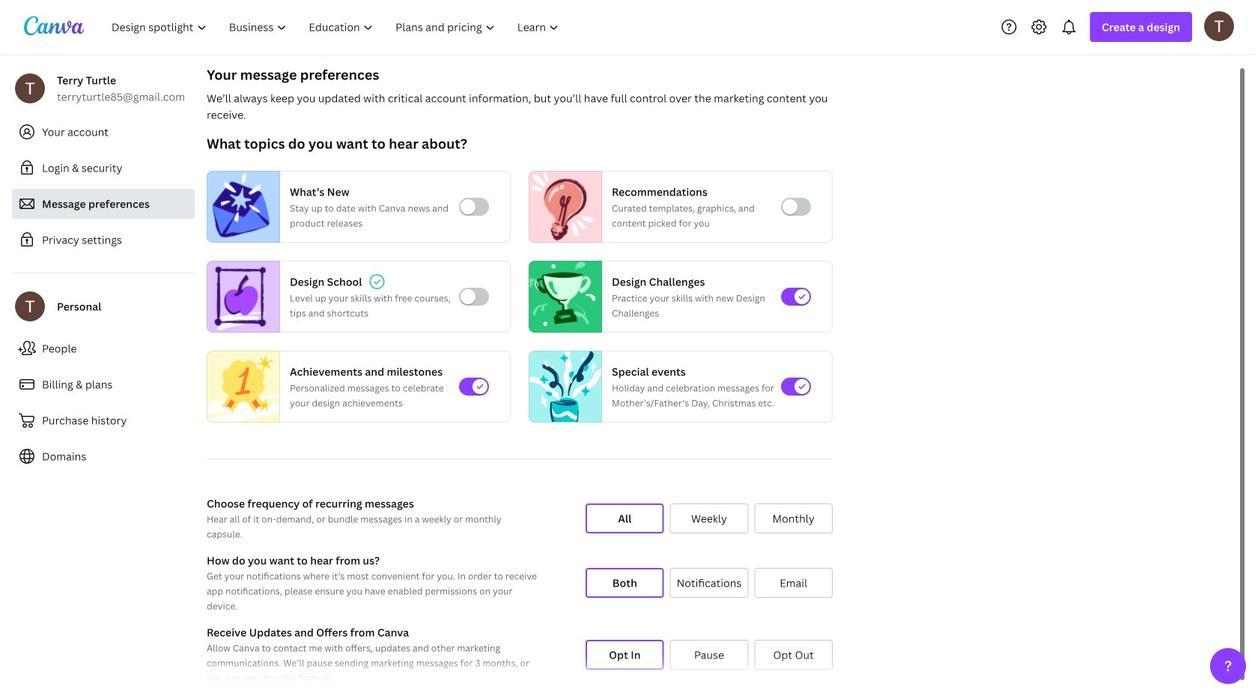 Task type: describe. For each thing, give the bounding box(es) containing it.
top level navigation element
[[102, 12, 572, 42]]



Task type: vqa. For each thing, say whether or not it's contained in the screenshot.
top level navigation element
yes



Task type: locate. For each thing, give the bounding box(es) containing it.
terry turtle image
[[1205, 11, 1235, 41]]

topic image
[[208, 171, 273, 243], [530, 171, 596, 243], [208, 261, 273, 333], [530, 261, 596, 333], [208, 347, 279, 426], [530, 347, 602, 426]]

None button
[[586, 503, 664, 533], [670, 503, 749, 533], [755, 503, 833, 533], [586, 568, 664, 598], [670, 568, 749, 598], [755, 568, 833, 598], [586, 640, 664, 670], [670, 640, 749, 670], [755, 640, 833, 670], [586, 503, 664, 533], [670, 503, 749, 533], [755, 503, 833, 533], [586, 568, 664, 598], [670, 568, 749, 598], [755, 568, 833, 598], [586, 640, 664, 670], [670, 640, 749, 670], [755, 640, 833, 670]]



